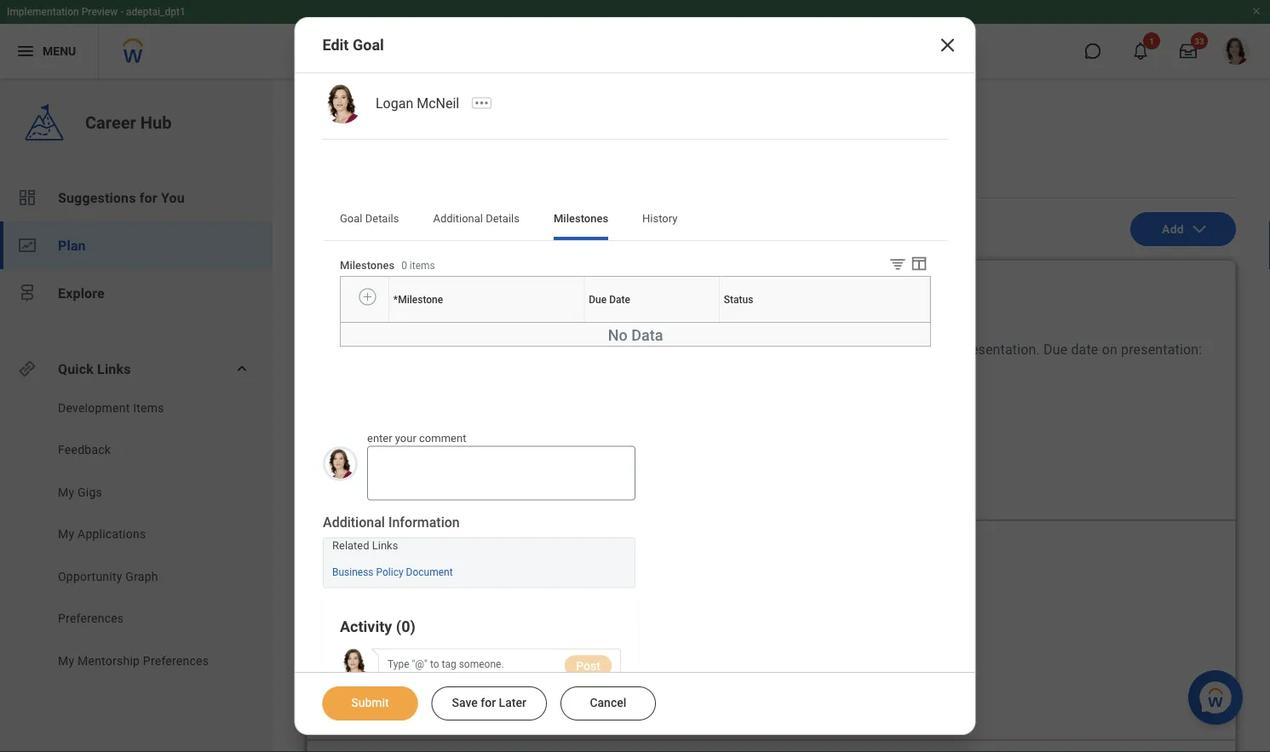 Task type: describe. For each thing, give the bounding box(es) containing it.
1 vertical spatial date
[[586, 323, 588, 323]]

due inside row element
[[589, 294, 606, 305]]

displaying 1 - 3 of 3 items
[[307, 224, 431, 236]]

my applications link
[[56, 526, 231, 543]]

close environment banner image
[[1252, 6, 1262, 16]]

activity
[[340, 618, 392, 636]]

related links
[[332, 539, 398, 552]]

1 3 from the left
[[374, 224, 380, 236]]

implementation preview -   adeptai_dpt1
[[7, 6, 186, 18]]

1 vertical spatial status
[[719, 323, 722, 323]]

update
[[533, 571, 587, 591]]

additional for additional details
[[433, 212, 483, 225]]

resume
[[591, 571, 649, 591]]

status button
[[719, 323, 723, 323]]

will
[[754, 341, 776, 357]]

toolbar inside dialog
[[875, 254, 931, 276]]

0 vertical spatial items
[[404, 224, 431, 236]]

activity (0)
[[340, 618, 415, 636]]

row element
[[340, 277, 933, 323]]

my gigs link
[[56, 484, 231, 501]]

october.
[[576, 362, 628, 378]]

due date
[[589, 294, 630, 305]]

feedback link
[[56, 442, 231, 459]]

adeptai_dpt1
[[126, 6, 186, 18]]

related
[[332, 539, 369, 552]]

details for additional details
[[485, 212, 519, 225]]

1 manage development item button from the top
[[526, 458, 715, 492]]

presentation:
[[1121, 341, 1202, 357]]

items inside list
[[133, 401, 164, 415]]

1 horizontal spatial career
[[443, 114, 504, 138]]

opportunity graph link
[[56, 568, 231, 585]]

in
[[533, 642, 543, 656]]

tab list inside dialog
[[322, 199, 948, 240]]

0 vertical spatial tab list
[[307, 153, 1236, 199]]

comment
[[419, 432, 466, 445]]

document
[[406, 566, 453, 578]]

information
[[388, 514, 459, 530]]

cancel button
[[561, 687, 656, 721]]

team
[[617, 310, 660, 330]]

- for preview
[[120, 6, 124, 18]]

explore link
[[0, 269, 273, 317]]

opportunity graph
[[58, 570, 158, 584]]

later
[[499, 696, 526, 710]]

your
[[395, 114, 438, 138]]

my for my gigs
[[58, 485, 74, 499]]

for for you
[[139, 190, 157, 206]]

phase
[[696, 341, 734, 357]]

0 horizontal spatial career
[[85, 112, 136, 132]]

progress
[[546, 642, 595, 656]]

project inside development item project for team a
[[533, 310, 587, 330]]

edit goal
[[322, 36, 384, 54]]

enter your comment
[[367, 432, 466, 445]]

development inside development item update resume
[[533, 551, 610, 564]]

business policy document
[[332, 566, 453, 578]]

submit button
[[322, 687, 418, 721]]

end
[[533, 362, 556, 378]]

a
[[664, 310, 676, 330]]

logan mcneil
[[375, 95, 459, 111]]

0 horizontal spatial due
[[584, 323, 586, 323]]

2 3 from the left
[[395, 224, 401, 236]]

tuning
[[840, 341, 879, 357]]

plan
[[58, 237, 86, 253]]

you
[[161, 190, 185, 206]]

preferences link
[[56, 610, 231, 628]]

my mentorship preferences link
[[56, 653, 231, 670]]

select to filter grid data image
[[888, 255, 907, 273]]

item inside development item update resume
[[613, 551, 638, 564]]

list containing development items
[[0, 400, 273, 674]]

hub
[[140, 112, 172, 132]]

goal details
[[340, 212, 399, 225]]

based
[[580, 341, 618, 357]]

inbox large image
[[1180, 43, 1197, 60]]

plus image
[[361, 289, 373, 305]]

displaying
[[307, 224, 356, 236]]

additional information region
[[322, 513, 635, 588]]

due inside project based on previous phase a. will need fine tuning prior to first presentation. due date on presentation: end of october.
[[1044, 341, 1068, 357]]

*
[[393, 294, 398, 305]]

prior
[[883, 341, 911, 357]]

my applications
[[58, 527, 146, 541]]

edit
[[322, 36, 349, 54]]

timeline milestone image
[[17, 283, 37, 303]]

presentation.
[[959, 341, 1040, 357]]

feedback
[[58, 443, 111, 457]]

2 manage development item button from the top
[[526, 678, 715, 712]]

mentorship
[[78, 654, 140, 668]]

milestones 0 items
[[340, 258, 435, 271]]

status inside row element
[[724, 294, 753, 305]]

a.
[[737, 341, 750, 357]]

details for goal details
[[365, 212, 399, 225]]

opportunity
[[58, 570, 122, 584]]

notifications large image
[[1132, 43, 1149, 60]]

enter your comment text field
[[367, 446, 635, 501]]

suggestions for you link
[[0, 174, 273, 222]]

links
[[372, 539, 398, 552]]

preferences inside the my mentorship preferences link
[[143, 654, 209, 668]]

first
[[931, 341, 955, 357]]

development item update resume
[[533, 551, 649, 591]]

no data
[[608, 326, 663, 344]]

x image
[[938, 35, 958, 55]]

enter
[[367, 432, 392, 445]]



Task type: vqa. For each thing, say whether or not it's contained in the screenshot.
dialog
yes



Task type: locate. For each thing, give the bounding box(es) containing it.
project
[[533, 310, 587, 330], [533, 341, 576, 357]]

1 vertical spatial items
[[133, 401, 164, 415]]

(0)
[[396, 618, 415, 636]]

to
[[915, 341, 927, 357]]

need
[[780, 341, 810, 357]]

0 vertical spatial items
[[307, 114, 359, 138]]

items up 0
[[404, 224, 431, 236]]

3 my from the top
[[58, 654, 74, 668]]

suggestions
[[58, 190, 136, 206]]

my for my mentorship preferences
[[58, 654, 74, 668]]

1 details from the left
[[365, 212, 399, 225]]

1 vertical spatial preferences
[[143, 654, 209, 668]]

0 vertical spatial goal
[[353, 36, 384, 54]]

1 horizontal spatial due
[[589, 294, 606, 305]]

1 vertical spatial tab list
[[322, 199, 948, 240]]

development items
[[58, 401, 164, 415]]

dialog containing edit goal
[[294, 17, 976, 735]]

project up based at the top
[[533, 310, 587, 330]]

milestone down the milestones 0 items at top
[[389, 323, 393, 323]]

0 horizontal spatial on
[[621, 341, 637, 357]]

data
[[631, 326, 663, 344]]

0 horizontal spatial preferences
[[58, 612, 124, 626]]

1 on from the left
[[621, 341, 637, 357]]

0 vertical spatial due
[[589, 294, 606, 305]]

milestone inside row element
[[398, 294, 443, 305]]

1 horizontal spatial of
[[559, 362, 572, 378]]

click to view/edit grid preferences image
[[910, 254, 928, 273]]

goal up the milestones 0 items at top
[[340, 212, 362, 225]]

2 on from the left
[[1102, 341, 1118, 357]]

action bar region
[[295, 673, 975, 721]]

employee photo image
[[340, 649, 369, 679]]

career left hub
[[85, 112, 136, 132]]

manage development item for 2nd the manage development item button from the top of the page
[[536, 688, 685, 702]]

plan link
[[0, 222, 273, 269]]

save
[[452, 696, 478, 710]]

development inside list
[[58, 401, 130, 415]]

date
[[609, 294, 630, 305], [586, 323, 588, 323]]

list
[[0, 174, 273, 317], [0, 400, 273, 674]]

preferences down preferences link
[[143, 654, 209, 668]]

project up end
[[533, 341, 576, 357]]

save for later button
[[432, 687, 547, 721]]

items right 0
[[409, 259, 435, 271]]

gigs
[[78, 485, 102, 499]]

my left gigs
[[58, 485, 74, 499]]

0 vertical spatial project
[[533, 310, 587, 330]]

1 vertical spatial milestone
[[389, 323, 393, 323]]

goal
[[353, 36, 384, 54], [340, 212, 362, 225]]

cancel
[[590, 696, 627, 710]]

project inside project based on previous phase a. will need fine tuning prior to first presentation. due date on presentation: end of october.
[[533, 341, 576, 357]]

1 manage development item from the top
[[536, 468, 685, 482]]

date inside row element
[[609, 294, 630, 305]]

tab list containing goal details
[[322, 199, 948, 240]]

1 vertical spatial manage development item
[[536, 688, 685, 702]]

goal right edit
[[353, 36, 384, 54]]

additional inside region
[[322, 514, 385, 530]]

- inside banner
[[120, 6, 124, 18]]

career hub
[[85, 112, 172, 132]]

status up phase
[[719, 323, 722, 323]]

list containing suggestions for you
[[0, 174, 273, 317]]

save for later
[[452, 696, 526, 710]]

preferences
[[58, 612, 124, 626], [143, 654, 209, 668]]

0 vertical spatial of
[[383, 224, 393, 236]]

item
[[613, 290, 638, 303], [660, 468, 685, 482], [613, 551, 638, 564], [660, 688, 685, 702]]

additional for additional information
[[322, 514, 385, 530]]

0 vertical spatial manage
[[536, 468, 580, 482]]

0 horizontal spatial of
[[383, 224, 393, 236]]

tab list
[[307, 153, 1236, 199], [322, 199, 948, 240]]

1 vertical spatial list
[[0, 400, 273, 674]]

items up feedback link
[[133, 401, 164, 415]]

1 vertical spatial manage development item button
[[526, 678, 715, 712]]

1 horizontal spatial milestone
[[398, 294, 443, 305]]

3 up 0
[[395, 224, 401, 236]]

due
[[589, 294, 606, 305], [584, 323, 586, 323], [1044, 341, 1068, 357]]

date up based at the top
[[586, 323, 588, 323]]

items inside the milestones 0 items
[[409, 259, 435, 271]]

1 employee's photo (logan mcneil) image from the top
[[322, 84, 362, 124]]

my down my gigs
[[58, 527, 74, 541]]

previous
[[640, 341, 693, 357]]

1 project from the top
[[533, 310, 587, 330]]

for right save
[[481, 696, 496, 710]]

2 horizontal spatial due
[[1044, 341, 1068, 357]]

milestones for milestones
[[553, 212, 608, 225]]

milestones inside tab list
[[553, 212, 608, 225]]

career
[[85, 112, 136, 132], [443, 114, 504, 138]]

manage
[[536, 468, 580, 482], [536, 688, 580, 702]]

0 horizontal spatial additional
[[322, 514, 385, 530]]

1 horizontal spatial status
[[724, 294, 753, 305]]

additional up the milestones 0 items at top
[[433, 212, 483, 225]]

1 vertical spatial goal
[[340, 212, 362, 225]]

employee's photo (logan mcneil) image
[[322, 84, 362, 124], [322, 447, 357, 482]]

2 employee's photo (logan mcneil) image from the top
[[322, 447, 357, 482]]

for left you
[[139, 190, 157, 206]]

my for my applications
[[58, 527, 74, 541]]

0 vertical spatial date
[[609, 294, 630, 305]]

development inside development item project for team a
[[533, 290, 610, 303]]

1 my from the top
[[58, 485, 74, 499]]

2 list from the top
[[0, 400, 273, 674]]

history
[[642, 212, 677, 225]]

items down edit
[[307, 114, 359, 138]]

on
[[621, 341, 637, 357], [1102, 341, 1118, 357]]

0 vertical spatial milestone
[[398, 294, 443, 305]]

milestones for milestones 0 items
[[340, 258, 394, 271]]

1 horizontal spatial date
[[609, 294, 630, 305]]

1 horizontal spatial preferences
[[143, 654, 209, 668]]

0 vertical spatial milestones
[[553, 212, 608, 225]]

business policy document link
[[332, 563, 453, 578]]

for down logan
[[364, 114, 390, 138]]

0 horizontal spatial items
[[133, 401, 164, 415]]

my left mentorship
[[58, 654, 74, 668]]

milestone button
[[389, 323, 393, 323]]

preferences down opportunity
[[58, 612, 124, 626]]

for for your
[[364, 114, 390, 138]]

milestone
[[398, 294, 443, 305], [389, 323, 393, 323]]

1 vertical spatial project
[[533, 341, 576, 357]]

for inside button
[[481, 696, 496, 710]]

0 horizontal spatial status
[[719, 323, 722, 323]]

goal inside tab list
[[340, 212, 362, 225]]

1 vertical spatial of
[[559, 362, 572, 378]]

additional details
[[433, 212, 519, 225]]

employee's photo (logan mcneil) image for enter your comment
[[322, 447, 357, 482]]

1 vertical spatial additional
[[322, 514, 385, 530]]

of inside project based on previous phase a. will need fine tuning prior to first presentation. due date on presentation: end of october.
[[559, 362, 572, 378]]

dashboard image
[[17, 187, 37, 208]]

2 vertical spatial due
[[1044, 341, 1068, 357]]

employee's photo (logan mcneil) image left logan
[[322, 84, 362, 124]]

my mentorship preferences
[[58, 654, 209, 668]]

0
[[401, 259, 407, 271]]

0 horizontal spatial -
[[120, 6, 124, 18]]

my
[[58, 485, 74, 499], [58, 527, 74, 541], [58, 654, 74, 668]]

1 manage from the top
[[536, 468, 580, 482]]

no
[[608, 326, 627, 344]]

0 vertical spatial employee's photo (logan mcneil) image
[[322, 84, 362, 124]]

manage development item for first the manage development item button from the top of the page
[[536, 468, 685, 482]]

date up team
[[609, 294, 630, 305]]

of right 1 at the left
[[383, 224, 393, 236]]

of right end
[[559, 362, 572, 378]]

- right preview
[[120, 6, 124, 18]]

0 vertical spatial additional
[[433, 212, 483, 225]]

on right date
[[1102, 341, 1118, 357]]

1 horizontal spatial additional
[[433, 212, 483, 225]]

1 horizontal spatial on
[[1102, 341, 1118, 357]]

graph
[[126, 570, 158, 584]]

manage development item button
[[526, 458, 715, 492], [526, 678, 715, 712]]

* milestone
[[393, 294, 443, 305]]

Process Comment text field
[[387, 650, 556, 680]]

milestone due date status
[[389, 323, 722, 323]]

1 horizontal spatial items
[[307, 114, 359, 138]]

0 horizontal spatial date
[[586, 323, 588, 323]]

status up the a.
[[724, 294, 753, 305]]

due up due date button
[[589, 294, 606, 305]]

2 vertical spatial my
[[58, 654, 74, 668]]

milestones left history
[[553, 212, 608, 225]]

implementation preview -   adeptai_dpt1 banner
[[0, 0, 1270, 78]]

2 details from the left
[[485, 212, 519, 225]]

2 my from the top
[[58, 527, 74, 541]]

1 horizontal spatial details
[[485, 212, 519, 225]]

details
[[365, 212, 399, 225], [485, 212, 519, 225]]

for for later
[[481, 696, 496, 710]]

fine
[[813, 341, 837, 357]]

1 vertical spatial my
[[58, 527, 74, 541]]

milestones up plus "image" on the top left of page
[[340, 258, 394, 271]]

due left date
[[1044, 341, 1068, 357]]

due date button
[[584, 323, 589, 323]]

1 horizontal spatial -
[[368, 224, 371, 236]]

logan mcneil element
[[375, 95, 469, 111]]

0 horizontal spatial milestone
[[389, 323, 393, 323]]

development item project for team a
[[533, 290, 676, 330]]

for inside development item project for team a
[[592, 310, 614, 330]]

1 list from the top
[[0, 174, 273, 317]]

employee's photo (logan mcneil) image up additional information on the left bottom of the page
[[322, 447, 357, 482]]

- right 1 at the left
[[368, 224, 371, 236]]

for
[[364, 114, 390, 138], [139, 190, 157, 206], [592, 310, 614, 330], [481, 696, 496, 710]]

career down mcneil
[[443, 114, 504, 138]]

date
[[1071, 341, 1099, 357]]

dialog
[[294, 17, 976, 735]]

my gigs
[[58, 485, 102, 499]]

1 vertical spatial manage
[[536, 688, 580, 702]]

3 right 1 at the left
[[374, 224, 380, 236]]

additional up related
[[322, 514, 385, 530]]

0 vertical spatial preferences
[[58, 612, 124, 626]]

1 horizontal spatial 3
[[395, 224, 401, 236]]

0 vertical spatial list
[[0, 174, 273, 317]]

0 horizontal spatial 3
[[374, 224, 380, 236]]

explore
[[58, 285, 105, 301]]

suggestions for you
[[58, 190, 185, 206]]

items
[[404, 224, 431, 236], [409, 259, 435, 271]]

policy
[[376, 566, 403, 578]]

0 vertical spatial -
[[120, 6, 124, 18]]

1 horizontal spatial milestones
[[553, 212, 608, 225]]

on right based at the top
[[621, 341, 637, 357]]

preview
[[82, 6, 118, 18]]

1 vertical spatial -
[[368, 224, 371, 236]]

0 horizontal spatial milestones
[[340, 258, 394, 271]]

profile logan mcneil element
[[1212, 32, 1260, 70]]

1
[[359, 224, 365, 236]]

1 vertical spatial milestones
[[340, 258, 394, 271]]

0 vertical spatial my
[[58, 485, 74, 499]]

- for 1
[[368, 224, 371, 236]]

project based on previous phase a. will need fine tuning prior to first presentation. due date on presentation: end of october.
[[533, 341, 1202, 378]]

manage for first the manage development item button from the top of the page
[[536, 468, 580, 482]]

in progress
[[533, 642, 595, 656]]

implementation
[[7, 6, 79, 18]]

manage development item
[[536, 468, 685, 482], [536, 688, 685, 702]]

items
[[307, 114, 359, 138], [133, 401, 164, 415]]

applications
[[78, 527, 146, 541]]

0 horizontal spatial details
[[365, 212, 399, 225]]

milestone down 0
[[398, 294, 443, 305]]

onboarding home image
[[17, 235, 37, 256]]

2 project from the top
[[533, 341, 576, 357]]

business
[[332, 566, 373, 578]]

1 vertical spatial due
[[584, 323, 586, 323]]

of
[[383, 224, 393, 236], [559, 362, 572, 378]]

employee's photo (logan mcneil) image for logan mcneil
[[322, 84, 362, 124]]

1 vertical spatial items
[[409, 259, 435, 271]]

preferences inside preferences link
[[58, 612, 124, 626]]

milestones
[[553, 212, 608, 225], [340, 258, 394, 271]]

2 manage development item from the top
[[536, 688, 685, 702]]

0 vertical spatial status
[[724, 294, 753, 305]]

0 vertical spatial manage development item button
[[526, 458, 715, 492]]

-
[[120, 6, 124, 18], [368, 224, 371, 236]]

additional information
[[322, 514, 459, 530]]

toolbar
[[875, 254, 931, 276]]

item inside development item project for team a
[[613, 290, 638, 303]]

mcneil
[[416, 95, 459, 111]]

due up based at the top
[[584, 323, 586, 323]]

logan
[[375, 95, 413, 111]]

manage for 2nd the manage development item button from the top of the page
[[536, 688, 580, 702]]

2 manage from the top
[[536, 688, 580, 702]]

0 vertical spatial manage development item
[[536, 468, 685, 482]]

for right due date button
[[592, 310, 614, 330]]

1 vertical spatial employee's photo (logan mcneil) image
[[322, 447, 357, 482]]

for inside list
[[139, 190, 157, 206]]



